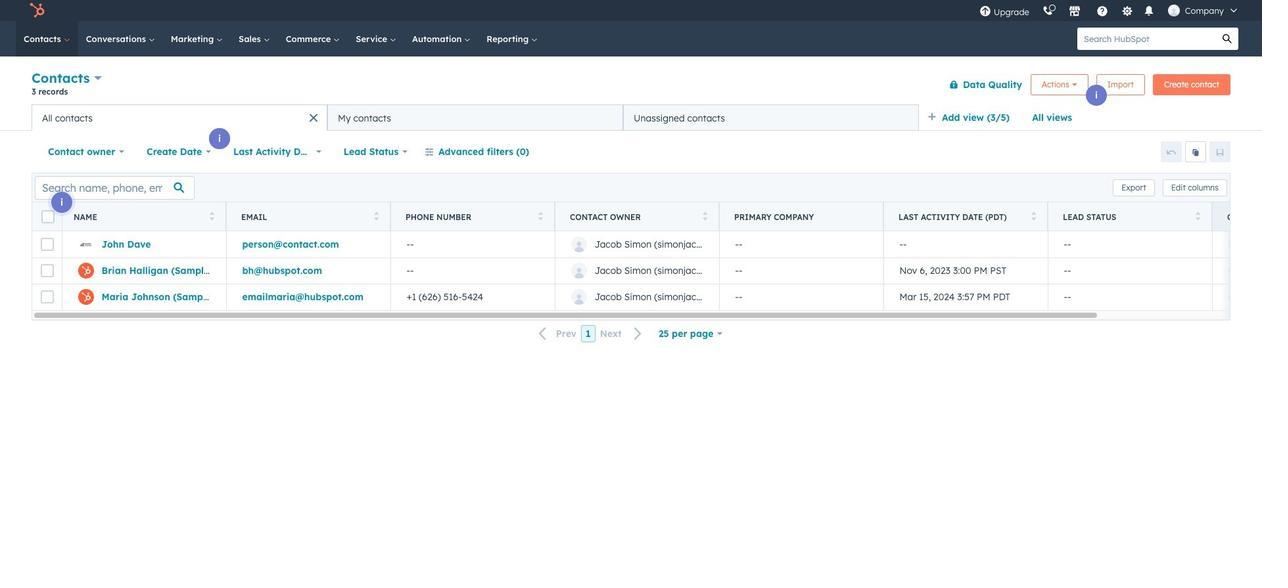 Task type: describe. For each thing, give the bounding box(es) containing it.
3 press to sort. element from the left
[[538, 211, 543, 223]]

Search HubSpot search field
[[1078, 28, 1217, 50]]

jacob simon image
[[1168, 5, 1180, 16]]



Task type: vqa. For each thing, say whether or not it's contained in the screenshot.
THE FIELD
no



Task type: locate. For each thing, give the bounding box(es) containing it.
1 press to sort. image from the left
[[374, 211, 379, 221]]

marketplaces image
[[1069, 6, 1081, 18]]

menu
[[973, 0, 1247, 21]]

column header
[[719, 203, 885, 231]]

press to sort. image
[[209, 211, 214, 221], [538, 211, 543, 221], [1032, 211, 1036, 221], [1196, 211, 1201, 221]]

6 press to sort. element from the left
[[1196, 211, 1201, 223]]

1 press to sort. element from the left
[[209, 211, 214, 223]]

4 press to sort. element from the left
[[703, 211, 708, 223]]

Search name, phone, email addresses, or company search field
[[35, 176, 195, 200]]

press to sort. image for 6th press to sort. element from the left
[[1196, 211, 1201, 221]]

1 horizontal spatial press to sort. image
[[703, 211, 708, 221]]

2 press to sort. image from the left
[[703, 211, 708, 221]]

press to sort. image for first press to sort. element from left
[[209, 211, 214, 221]]

banner
[[32, 67, 1231, 105]]

press to sort. image for third press to sort. element from the right
[[703, 211, 708, 221]]

pagination navigation
[[531, 325, 650, 343]]

3 press to sort. image from the left
[[1032, 211, 1036, 221]]

5 press to sort. element from the left
[[1032, 211, 1036, 223]]

0 horizontal spatial press to sort. image
[[374, 211, 379, 221]]

press to sort. image for 2nd press to sort. element from the left
[[374, 211, 379, 221]]

2 press to sort. image from the left
[[538, 211, 543, 221]]

press to sort. image
[[374, 211, 379, 221], [703, 211, 708, 221]]

press to sort. image for 5th press to sort. element from left
[[1032, 211, 1036, 221]]

1 press to sort. image from the left
[[209, 211, 214, 221]]

4 press to sort. image from the left
[[1196, 211, 1201, 221]]

2 press to sort. element from the left
[[374, 211, 379, 223]]

press to sort. element
[[209, 211, 214, 223], [374, 211, 379, 223], [538, 211, 543, 223], [703, 211, 708, 223], [1032, 211, 1036, 223], [1196, 211, 1201, 223]]

press to sort. image for fourth press to sort. element from right
[[538, 211, 543, 221]]



